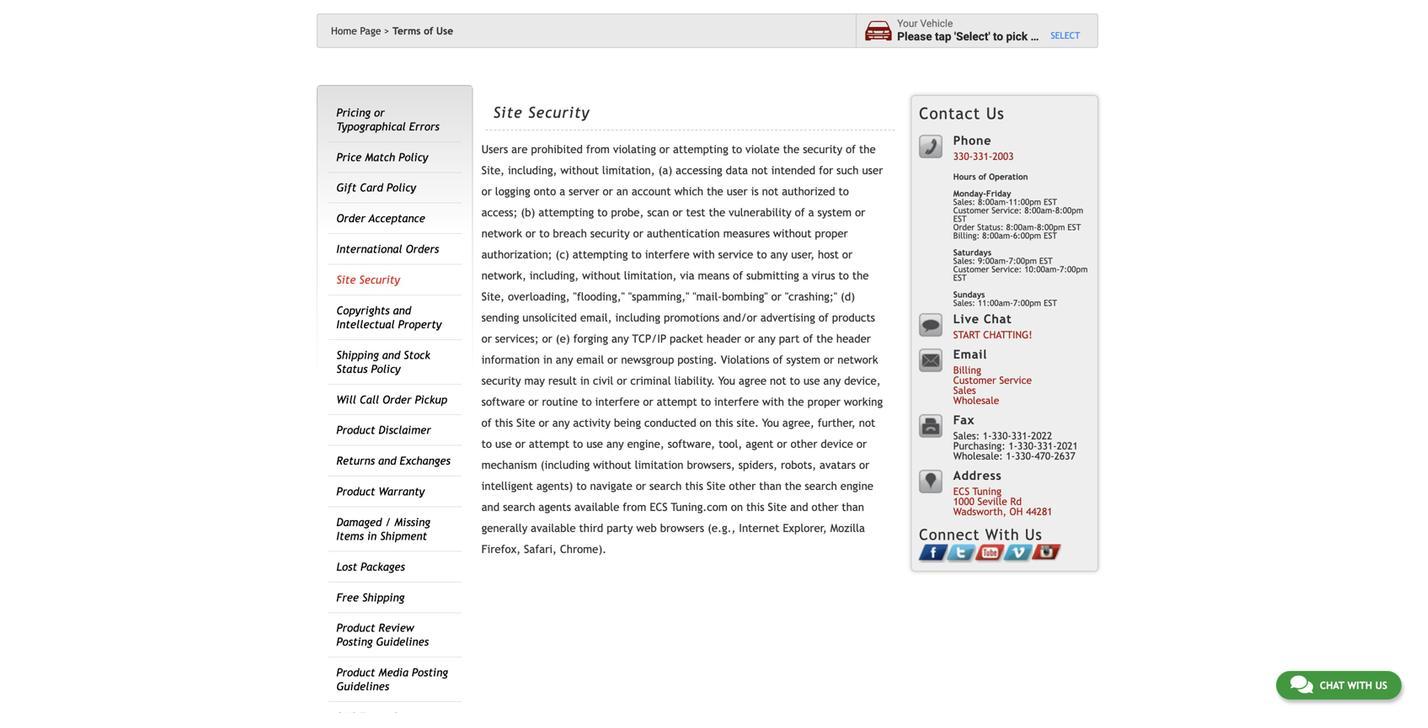 Task type: describe. For each thing, give the bounding box(es) containing it.
1 horizontal spatial search
[[650, 480, 682, 493]]

ecs inside address ecs tuning 1000 seville rd wadsworth, oh 44281
[[954, 486, 970, 497]]

a inside the your vehicle please tap 'select' to pick a vehicle
[[1031, 30, 1037, 43]]

of right part
[[803, 333, 813, 346]]

any down 'including'
[[612, 333, 629, 346]]

330-331-2003 link
[[954, 150, 1014, 162]]

or right host
[[843, 248, 853, 261]]

email
[[954, 348, 988, 361]]

or down 'probe,'
[[633, 227, 644, 240]]

"spamming,"
[[629, 290, 690, 303]]

330- inside phone 330-331-2003
[[954, 150, 973, 162]]

1 vertical spatial in
[[581, 375, 590, 388]]

result
[[549, 375, 577, 388]]

site up internet
[[768, 501, 787, 514]]

330- left 2637 at the right bottom
[[1018, 440, 1038, 452]]

to down 'liability.'
[[701, 396, 711, 409]]

service
[[719, 248, 754, 261]]

8:00am- up 9:00am-
[[983, 231, 1014, 241]]

rd
[[1011, 496, 1022, 508]]

unsolicited
[[523, 311, 577, 325]]

0 horizontal spatial than
[[759, 480, 782, 493]]

software,
[[668, 438, 716, 451]]

or down (b)
[[526, 227, 536, 240]]

0 horizontal spatial site security
[[337, 273, 400, 287]]

chatting!
[[984, 329, 1033, 341]]

1 vertical spatial network
[[838, 354, 879, 367]]

service
[[1000, 374, 1032, 386]]

to left the breach
[[539, 227, 550, 240]]

and for stock
[[382, 349, 400, 362]]

international
[[337, 243, 402, 256]]

1 sales: from the top
[[954, 197, 976, 207]]

1 horizontal spatial attempt
[[657, 396, 698, 409]]

vulnerability
[[729, 206, 792, 219]]

not down the violate
[[752, 164, 768, 177]]

intended
[[772, 164, 816, 177]]

330- up wholesale:
[[992, 430, 1012, 442]]

any left device,
[[824, 375, 841, 388]]

8:00am- down '11:00pm'
[[1007, 222, 1037, 232]]

customer inside email billing customer service sales wholesale
[[954, 374, 997, 386]]

1 customer from the top
[[954, 206, 990, 215]]

1000
[[954, 496, 975, 508]]

this up tool,
[[715, 417, 734, 430]]

2 horizontal spatial use
[[804, 375, 820, 388]]

0 vertical spatial network
[[482, 227, 522, 240]]

and up explorer,
[[791, 501, 809, 514]]

or down submitting
[[772, 290, 782, 303]]

10:00am-
[[1025, 265, 1060, 274]]

0 vertical spatial system
[[818, 206, 852, 219]]

any down routine
[[553, 417, 570, 430]]

product warranty link
[[337, 485, 425, 498]]

accessing
[[676, 164, 723, 177]]

ecs inside "users are prohibited from violating or attempting to violate the security of the site, including, without limitation, (a) accessing data not intended for such user or logging onto a server or an account which the user is not authorized to access; (b) attempting to probe, scan or test the vulnerability of a system or network or to breach security or authentication measures without proper authorization; (c) attempting to interfere with service to any user, host or network, including, without limitation, via means of submitting a virus to the site, overloading, "flooding," "spamming," "mail-bombing" or "crashing;" (d) sending unsolicited email, including promotions and/or advertising of products or services; or (e) forging any tcp/ip packet header or any part of the header information in any email or newsgroup posting. violations of system or network security may result in civil or criminal liability. you agree not to use any device, software or routine to interfere or attempt to interfere with the proper working of this site or any activity being conducted on this site. you agree, further, not to use or attempt to use any engine, software, tool, agent or other device or mechanism (including without limitation browsers, spiders, robots, avatars or intelligent agents) to navigate or search this site other than the search engine and search agents available from ecs tuning.com on this site and other than generally available third party web browsers (e.g., internet explorer, mozilla firefox, safari, chrome)."
[[650, 501, 668, 514]]

review
[[379, 622, 414, 635]]

guidelines for media
[[337, 681, 389, 694]]

returns and exchanges link
[[337, 455, 451, 468]]

chrome).
[[560, 543, 607, 556]]

(including
[[541, 459, 590, 472]]

or left an
[[603, 185, 613, 198]]

customer service link
[[954, 374, 1032, 386]]

330- down 2022
[[1015, 450, 1035, 462]]

1 header from the left
[[707, 333, 741, 346]]

0 vertical spatial security
[[803, 143, 843, 156]]

engine
[[841, 480, 874, 493]]

or up mechanism
[[515, 438, 526, 451]]

site up are
[[494, 104, 523, 121]]

site up copyrights
[[337, 273, 356, 287]]

0 horizontal spatial with
[[693, 248, 715, 261]]

470-
[[1035, 450, 1055, 462]]

engine,
[[627, 438, 665, 451]]

robots,
[[781, 459, 817, 472]]

to inside the your vehicle please tap 'select' to pick a vehicle
[[994, 30, 1004, 43]]

site down software
[[517, 417, 536, 430]]

policy for gift card policy
[[387, 181, 416, 194]]

violations
[[721, 354, 770, 367]]

property
[[398, 318, 442, 331]]

tap
[[935, 30, 952, 43]]

without up "user,"
[[774, 227, 812, 240]]

international orders
[[337, 243, 439, 256]]

this up tuning.com
[[685, 480, 704, 493]]

1- left 2022
[[1009, 440, 1018, 452]]

logging
[[495, 185, 531, 198]]

44281
[[1026, 506, 1053, 518]]

product for product warranty
[[337, 485, 375, 498]]

this down software
[[495, 417, 513, 430]]

sales: inside fax sales: 1-330-331-2022 purchasing: 1-330-331-2021 wholesale: 1-330-470-2637
[[954, 430, 980, 442]]

or left test
[[673, 206, 683, 219]]

1 vertical spatial limitation,
[[624, 269, 677, 282]]

site down browsers,
[[707, 480, 726, 493]]

your
[[898, 18, 918, 30]]

comments image
[[1291, 675, 1314, 695]]

1 vertical spatial proper
[[808, 396, 841, 409]]

sending
[[482, 311, 519, 325]]

safari,
[[524, 543, 557, 556]]

0 horizontal spatial security
[[359, 273, 400, 287]]

orders
[[406, 243, 439, 256]]

1 horizontal spatial from
[[623, 501, 647, 514]]

us for connect
[[1025, 526, 1043, 544]]

home page link
[[331, 25, 390, 37]]

page
[[360, 25, 381, 37]]

of down "crashing;"
[[819, 311, 829, 325]]

to down such on the right top of the page
[[839, 185, 849, 198]]

further,
[[818, 417, 856, 430]]

generally
[[482, 522, 528, 535]]

0 vertical spatial other
[[791, 438, 818, 451]]

free shipping
[[337, 591, 405, 604]]

shipping inside shipping and stock status policy
[[337, 349, 379, 362]]

order inside the hours of operation monday-friday sales: 8:00am-11:00pm est customer service: 8:00am-8:00pm est order status: 8:00am-8:00pm est billing: 8:00am-6:00pm est saturdays sales: 9:00am-7:00pm est customer service: 10:00am-7:00pm est sundays sales: 11:00am-7:00pm est
[[954, 222, 975, 232]]

a left virus
[[803, 269, 809, 282]]

1 vertical spatial security
[[591, 227, 630, 240]]

free
[[337, 591, 359, 604]]

call
[[360, 393, 379, 406]]

0 horizontal spatial order
[[337, 212, 365, 225]]

0 vertical spatial proper
[[815, 227, 848, 240]]

without up the "flooding,"
[[582, 269, 621, 282]]

of down part
[[773, 354, 783, 367]]

0 horizontal spatial interfere
[[595, 396, 640, 409]]

'select'
[[955, 30, 991, 43]]

to up submitting
[[757, 248, 767, 261]]

2 sales: from the top
[[954, 256, 976, 266]]

authentication
[[647, 227, 720, 240]]

vehicle
[[1040, 30, 1077, 43]]

or right civil
[[617, 375, 627, 388]]

or down the may on the bottom left of page
[[529, 396, 539, 409]]

of down authorized
[[795, 206, 805, 219]]

1- right wholesale:
[[1006, 450, 1015, 462]]

or up (a)
[[660, 143, 670, 156]]

will call order pickup
[[337, 393, 448, 406]]

1 horizontal spatial you
[[762, 417, 779, 430]]

device,
[[845, 375, 881, 388]]

(e.g.,
[[708, 522, 736, 535]]

1 vertical spatial including,
[[530, 269, 579, 282]]

agent
[[746, 438, 774, 451]]

0 horizontal spatial security
[[482, 375, 521, 388]]

media
[[379, 667, 409, 680]]

in inside damaged / missing items in shipment
[[367, 530, 377, 543]]

account
[[632, 185, 671, 198]]

to up the (including at the left of page
[[573, 438, 583, 451]]

product for product disclaimer
[[337, 424, 375, 437]]

to up data
[[732, 143, 742, 156]]

or up engine
[[860, 459, 870, 472]]

are
[[512, 143, 528, 156]]

please
[[898, 30, 933, 43]]

returns
[[337, 455, 375, 468]]

2 horizontal spatial search
[[805, 480, 837, 493]]

means
[[698, 269, 730, 282]]

1 site, from the top
[[482, 164, 505, 177]]

1 vertical spatial system
[[787, 354, 821, 367]]

of down "service"
[[733, 269, 743, 282]]

scan
[[647, 206, 669, 219]]

"mail-
[[693, 290, 722, 303]]

pricing
[[337, 106, 371, 119]]

or down routine
[[539, 417, 549, 430]]

probe,
[[611, 206, 644, 219]]

card
[[360, 181, 383, 194]]

1 vertical spatial than
[[842, 501, 865, 514]]

to left 'probe,'
[[598, 206, 608, 219]]

1 horizontal spatial interfere
[[645, 248, 690, 261]]

1 horizontal spatial use
[[587, 438, 603, 451]]

packages
[[361, 561, 405, 574]]

shipment
[[380, 530, 427, 543]]

1 horizontal spatial order
[[383, 393, 412, 406]]

authorization;
[[482, 248, 552, 261]]

2022
[[1032, 430, 1053, 442]]

any down the (e)
[[556, 354, 573, 367]]

intellectual
[[337, 318, 395, 331]]

data
[[726, 164, 748, 177]]

1 vertical spatial on
[[731, 501, 743, 514]]

contact
[[920, 104, 981, 123]]

software
[[482, 396, 525, 409]]

us for chat
[[1376, 680, 1388, 692]]

1 horizontal spatial site security
[[494, 104, 590, 121]]

part
[[779, 333, 800, 346]]

price match policy
[[337, 151, 428, 164]]

of left use
[[424, 25, 433, 37]]

or down criminal
[[643, 396, 654, 409]]

price
[[337, 151, 362, 164]]

0 horizontal spatial on
[[700, 417, 712, 430]]

1 service: from the top
[[992, 206, 1022, 215]]

lost packages
[[337, 561, 405, 574]]

authorized
[[782, 185, 836, 198]]

to up agree,
[[790, 375, 800, 388]]

of up such on the right top of the page
[[846, 143, 856, 156]]

7:00pm down 10:00am-
[[1014, 298, 1042, 308]]

1 horizontal spatial security
[[528, 104, 590, 121]]

may
[[525, 375, 545, 388]]

to down the (including at the left of page
[[577, 480, 587, 493]]

or inside the "pricing or typographical errors"
[[374, 106, 385, 119]]

not right agree
[[770, 375, 787, 388]]

1 vertical spatial attempting
[[539, 206, 594, 219]]

or down the sending
[[482, 333, 492, 346]]

forging
[[574, 333, 608, 346]]

or down products
[[824, 354, 834, 367]]

2 vertical spatial with
[[1348, 680, 1373, 692]]



Task type: vqa. For each thing, say whether or not it's contained in the screenshot.
the leftmost You
yes



Task type: locate. For each thing, give the bounding box(es) containing it.
from left violating
[[586, 143, 610, 156]]

0 vertical spatial policy
[[399, 151, 428, 164]]

/
[[385, 516, 391, 529]]

any up submitting
[[771, 248, 788, 261]]

0 vertical spatial chat
[[984, 312, 1012, 326]]

2 vertical spatial policy
[[371, 363, 401, 376]]

0 vertical spatial on
[[700, 417, 712, 430]]

terms
[[393, 25, 421, 37]]

330-
[[954, 150, 973, 162], [992, 430, 1012, 442], [1018, 440, 1038, 452], [1015, 450, 1035, 462]]

use
[[804, 375, 820, 388], [495, 438, 512, 451], [587, 438, 603, 451]]

lost packages link
[[337, 561, 405, 574]]

product up returns
[[337, 424, 375, 437]]

site, down users
[[482, 164, 505, 177]]

lost
[[337, 561, 357, 574]]

6:00pm
[[1014, 231, 1042, 241]]

with down agree
[[763, 396, 785, 409]]

2 horizontal spatial order
[[954, 222, 975, 232]]

guidelines down media
[[337, 681, 389, 694]]

posting for product review posting guidelines
[[337, 636, 373, 649]]

2 horizontal spatial security
[[803, 143, 843, 156]]

browsers,
[[687, 459, 735, 472]]

contact us
[[920, 104, 1005, 123]]

2 header from the left
[[837, 333, 871, 346]]

product inside product media posting guidelines
[[337, 667, 375, 680]]

you right site.
[[762, 417, 779, 430]]

system down part
[[787, 354, 821, 367]]

chat with us link
[[1277, 672, 1402, 700]]

2 vertical spatial in
[[367, 530, 377, 543]]

0 vertical spatial in
[[543, 354, 553, 367]]

1 vertical spatial service:
[[992, 265, 1022, 274]]

0 vertical spatial limitation,
[[602, 164, 655, 177]]

to
[[994, 30, 1004, 43], [732, 143, 742, 156], [839, 185, 849, 198], [598, 206, 608, 219], [539, 227, 550, 240], [632, 248, 642, 261], [757, 248, 767, 261], [839, 269, 849, 282], [790, 375, 800, 388], [582, 396, 592, 409], [701, 396, 711, 409], [482, 438, 492, 451], [573, 438, 583, 451], [577, 480, 587, 493]]

use up agree,
[[804, 375, 820, 388]]

2637
[[1055, 450, 1076, 462]]

or up 'violations' at right
[[745, 333, 755, 346]]

us down 44281 at the right bottom
[[1025, 526, 1043, 544]]

0 vertical spatial than
[[759, 480, 782, 493]]

1 horizontal spatial security
[[591, 227, 630, 240]]

gift card policy
[[337, 181, 416, 194]]

1 horizontal spatial posting
[[412, 667, 448, 680]]

without up server
[[561, 164, 599, 177]]

web
[[637, 522, 657, 535]]

phone
[[954, 134, 992, 147]]

user,
[[791, 248, 815, 261]]

friday
[[987, 189, 1012, 198]]

host
[[818, 248, 839, 261]]

0 vertical spatial attempting
[[673, 143, 729, 156]]

status
[[337, 363, 368, 376]]

1 horizontal spatial than
[[842, 501, 865, 514]]

proper up host
[[815, 227, 848, 240]]

2 horizontal spatial interfere
[[715, 396, 759, 409]]

0 horizontal spatial network
[[482, 227, 522, 240]]

pricing or typographical errors link
[[337, 106, 440, 133]]

1 vertical spatial security
[[359, 273, 400, 287]]

this up internet
[[747, 501, 765, 514]]

0 vertical spatial security
[[528, 104, 590, 121]]

policy right card in the top left of the page
[[387, 181, 416, 194]]

site,
[[482, 164, 505, 177], [482, 290, 505, 303]]

2 vertical spatial attempting
[[573, 248, 628, 261]]

product for product media posting guidelines
[[337, 667, 375, 680]]

damaged
[[337, 516, 382, 529]]

or right device
[[857, 438, 867, 451]]

0 horizontal spatial use
[[495, 438, 512, 451]]

not right is
[[762, 185, 779, 198]]

0 vertical spatial 8:00pm
[[1056, 206, 1084, 215]]

will call order pickup link
[[337, 393, 448, 406]]

order down gift
[[337, 212, 365, 225]]

3 product from the top
[[337, 622, 375, 635]]

wholesale link
[[954, 395, 1000, 406]]

1 horizontal spatial network
[[838, 354, 879, 367]]

match
[[365, 151, 395, 164]]

product
[[337, 424, 375, 437], [337, 485, 375, 498], [337, 622, 375, 635], [337, 667, 375, 680]]

"crashing;"
[[785, 290, 838, 303]]

header down products
[[837, 333, 871, 346]]

activity
[[573, 417, 611, 430]]

chat inside live chat start chatting!
[[984, 312, 1012, 326]]

sales: down hours
[[954, 197, 976, 207]]

and up generally on the left bottom
[[482, 501, 500, 514]]

1 horizontal spatial 331-
[[1012, 430, 1032, 442]]

2 vertical spatial customer
[[954, 374, 997, 386]]

copyrights
[[337, 304, 390, 317]]

live
[[954, 312, 980, 326]]

1 vertical spatial other
[[729, 480, 756, 493]]

8:00am- up status: on the top of page
[[978, 197, 1009, 207]]

international orders link
[[337, 243, 439, 256]]

fax
[[954, 413, 975, 427]]

spiders,
[[739, 459, 778, 472]]

available up third
[[575, 501, 620, 514]]

not down working
[[859, 417, 876, 430]]

0 horizontal spatial header
[[707, 333, 741, 346]]

0 vertical spatial you
[[719, 375, 736, 388]]

330- down phone
[[954, 150, 973, 162]]

0 vertical spatial user
[[862, 164, 883, 177]]

0 vertical spatial us
[[987, 104, 1005, 123]]

0 vertical spatial shipping
[[337, 349, 379, 362]]

1 vertical spatial with
[[763, 396, 785, 409]]

service: down friday
[[992, 206, 1022, 215]]

guidelines for review
[[376, 636, 429, 649]]

1 horizontal spatial user
[[862, 164, 883, 177]]

violate
[[746, 143, 780, 156]]

email
[[577, 354, 604, 367]]

1 horizontal spatial chat
[[1320, 680, 1345, 692]]

working
[[844, 396, 883, 409]]

security down 'probe,'
[[591, 227, 630, 240]]

1 vertical spatial site,
[[482, 290, 505, 303]]

search down avatars
[[805, 480, 837, 493]]

3 customer from the top
[[954, 374, 997, 386]]

product inside product review posting guidelines
[[337, 622, 375, 635]]

or left the (e)
[[542, 333, 553, 346]]

any
[[771, 248, 788, 261], [612, 333, 629, 346], [758, 333, 776, 346], [556, 354, 573, 367], [824, 375, 841, 388], [553, 417, 570, 430], [607, 438, 624, 451]]

0 vertical spatial guidelines
[[376, 636, 429, 649]]

1 vertical spatial us
[[1025, 526, 1043, 544]]

(d)
[[841, 290, 855, 303]]

2 vertical spatial security
[[482, 375, 521, 388]]

posting inside product review posting guidelines
[[337, 636, 373, 649]]

will
[[337, 393, 356, 406]]

0 horizontal spatial from
[[586, 143, 610, 156]]

1 vertical spatial you
[[762, 417, 779, 430]]

0 horizontal spatial user
[[727, 185, 748, 198]]

1 horizontal spatial us
[[1025, 526, 1043, 544]]

available down agents
[[531, 522, 576, 535]]

order
[[337, 212, 365, 225], [954, 222, 975, 232], [383, 393, 412, 406]]

a down authorized
[[809, 206, 815, 219]]

routine
[[542, 396, 578, 409]]

on up (e.g.,
[[731, 501, 743, 514]]

of inside the hours of operation monday-friday sales: 8:00am-11:00pm est customer service: 8:00am-8:00pm est order status: 8:00am-8:00pm est billing: 8:00am-6:00pm est saturdays sales: 9:00am-7:00pm est customer service: 10:00am-7:00pm est sundays sales: 11:00am-7:00pm est
[[979, 172, 987, 182]]

sundays
[[954, 290, 986, 300]]

criminal
[[631, 375, 671, 388]]

billing
[[954, 364, 982, 376]]

via
[[680, 269, 695, 282]]

newsgroup
[[621, 354, 674, 367]]

product for product review posting guidelines
[[337, 622, 375, 635]]

guidelines down review
[[376, 636, 429, 649]]

status:
[[978, 222, 1004, 232]]

1 vertical spatial available
[[531, 522, 576, 535]]

attempt up 'conducted' on the left bottom of page
[[657, 396, 698, 409]]

on
[[700, 417, 712, 430], [731, 501, 743, 514]]

without up navigate
[[593, 459, 632, 472]]

1 vertical spatial attempt
[[529, 438, 570, 451]]

network
[[482, 227, 522, 240], [838, 354, 879, 367]]

1 vertical spatial 8:00pm
[[1037, 222, 1066, 232]]

331- inside phone 330-331-2003
[[973, 150, 993, 162]]

sales: up live
[[954, 298, 976, 308]]

party
[[607, 522, 633, 535]]

network down access;
[[482, 227, 522, 240]]

search
[[650, 480, 682, 493], [805, 480, 837, 493], [503, 501, 535, 514]]

8:00am- up 6:00pm
[[1025, 206, 1056, 215]]

1 product from the top
[[337, 424, 375, 437]]

posting for product media posting guidelines
[[412, 667, 448, 680]]

tool,
[[719, 438, 743, 451]]

tcp/ip
[[632, 333, 667, 346]]

search down "limitation"
[[650, 480, 682, 493]]

est
[[1044, 197, 1058, 207], [954, 214, 967, 224], [1068, 222, 1082, 232], [1044, 231, 1058, 241], [1040, 256, 1053, 266], [954, 273, 967, 283], [1044, 298, 1058, 308]]

in down damaged
[[367, 530, 377, 543]]

chat right comments icon
[[1320, 680, 1345, 692]]

chat down the 11:00am-
[[984, 312, 1012, 326]]

0 vertical spatial site,
[[482, 164, 505, 177]]

0 horizontal spatial posting
[[337, 636, 373, 649]]

on up software,
[[700, 417, 712, 430]]

shipping up status
[[337, 349, 379, 362]]

and inside copyrights and intellectual property
[[393, 304, 411, 317]]

gift
[[337, 181, 357, 194]]

agents
[[539, 501, 571, 514]]

including, up onto
[[508, 164, 557, 177]]

0 vertical spatial service:
[[992, 206, 1022, 215]]

0 horizontal spatial ecs
[[650, 501, 668, 514]]

7:00pm down 6:00pm
[[1009, 256, 1037, 266]]

available
[[575, 501, 620, 514], [531, 522, 576, 535]]

you left agree
[[719, 375, 736, 388]]

product left media
[[337, 667, 375, 680]]

server
[[569, 185, 600, 198]]

0 vertical spatial ecs
[[954, 486, 970, 497]]

0 horizontal spatial 331-
[[973, 150, 993, 162]]

guidelines inside product media posting guidelines
[[337, 681, 389, 694]]

guidelines inside product review posting guidelines
[[376, 636, 429, 649]]

0 vertical spatial including,
[[508, 164, 557, 177]]

order right call
[[383, 393, 412, 406]]

0 vertical spatial posting
[[337, 636, 373, 649]]

11:00pm
[[1009, 197, 1042, 207]]

in left civil
[[581, 375, 590, 388]]

product down returns
[[337, 485, 375, 498]]

any left part
[[758, 333, 776, 346]]

including
[[616, 311, 661, 325]]

0 vertical spatial attempt
[[657, 396, 698, 409]]

policy down errors
[[399, 151, 428, 164]]

1 horizontal spatial with
[[763, 396, 785, 409]]

0 vertical spatial available
[[575, 501, 620, 514]]

1 vertical spatial policy
[[387, 181, 416, 194]]

policy inside shipping and stock status policy
[[371, 363, 401, 376]]

2 horizontal spatial with
[[1348, 680, 1373, 692]]

(e)
[[556, 333, 570, 346]]

to down 'probe,'
[[632, 248, 642, 261]]

2 vertical spatial other
[[812, 501, 839, 514]]

to right virus
[[839, 269, 849, 282]]

policy
[[399, 151, 428, 164], [387, 181, 416, 194], [371, 363, 401, 376]]

use
[[436, 25, 453, 37]]

1 vertical spatial posting
[[412, 667, 448, 680]]

0 vertical spatial site security
[[494, 104, 590, 121]]

1- up wholesale:
[[983, 430, 992, 442]]

sales
[[954, 385, 977, 396]]

hours of operation monday-friday sales: 8:00am-11:00pm est customer service: 8:00am-8:00pm est order status: 8:00am-8:00pm est billing: 8:00am-6:00pm est saturdays sales: 9:00am-7:00pm est customer service: 10:00am-7:00pm est sundays sales: 11:00am-7:00pm est
[[954, 172, 1088, 308]]

interfere up being at the left bottom of the page
[[595, 396, 640, 409]]

for
[[819, 164, 834, 177]]

2 horizontal spatial us
[[1376, 680, 1388, 692]]

0 horizontal spatial attempt
[[529, 438, 570, 451]]

sales link
[[954, 385, 977, 396]]

to up activity
[[582, 396, 592, 409]]

posting inside product media posting guidelines
[[412, 667, 448, 680]]

stock
[[404, 349, 431, 362]]

0 vertical spatial customer
[[954, 206, 990, 215]]

0 horizontal spatial search
[[503, 501, 535, 514]]

4 sales: from the top
[[954, 430, 980, 442]]

connect with us
[[920, 526, 1043, 544]]

1 horizontal spatial on
[[731, 501, 743, 514]]

2 site, from the top
[[482, 290, 505, 303]]

and for intellectual
[[393, 304, 411, 317]]

civil
[[593, 375, 614, 388]]

damaged / missing items in shipment
[[337, 516, 431, 543]]

0 vertical spatial with
[[693, 248, 715, 261]]

policy for price match policy
[[399, 151, 428, 164]]

1 vertical spatial shipping
[[362, 591, 405, 604]]

1 vertical spatial site security
[[337, 273, 400, 287]]

1 vertical spatial from
[[623, 501, 647, 514]]

any down being at the left bottom of the page
[[607, 438, 624, 451]]

7:00pm right 9:00am-
[[1060, 265, 1088, 274]]

4 product from the top
[[337, 667, 375, 680]]

2 service: from the top
[[992, 265, 1022, 274]]

missing
[[395, 516, 431, 529]]

or up access;
[[482, 185, 492, 198]]

warranty
[[379, 485, 425, 498]]

1 horizontal spatial in
[[543, 354, 553, 367]]

or down such on the right top of the page
[[855, 206, 866, 219]]

of down software
[[482, 417, 492, 430]]

purchasing:
[[954, 440, 1006, 452]]

or right email
[[608, 354, 618, 367]]

2 product from the top
[[337, 485, 375, 498]]

from up web
[[623, 501, 647, 514]]

attempt up the (including at the left of page
[[529, 438, 570, 451]]

0 horizontal spatial you
[[719, 375, 736, 388]]

8:00am-
[[978, 197, 1009, 207], [1025, 206, 1056, 215], [1007, 222, 1037, 232], [983, 231, 1014, 241]]

vehicle
[[921, 18, 953, 30]]

security up the for
[[803, 143, 843, 156]]

or down "limitation"
[[636, 480, 646, 493]]

attempting up the breach
[[539, 206, 594, 219]]

price match policy link
[[337, 151, 428, 164]]

2 customer from the top
[[954, 265, 990, 274]]

monday-
[[954, 189, 987, 198]]

a right onto
[[560, 185, 566, 198]]

onto
[[534, 185, 556, 198]]

1 horizontal spatial header
[[837, 333, 871, 346]]

or right "agent" at the right
[[777, 438, 788, 451]]

limitation, up "spamming,"
[[624, 269, 677, 282]]

advertising
[[761, 311, 816, 325]]

violating
[[613, 143, 656, 156]]

product review posting guidelines
[[337, 622, 429, 649]]

without
[[561, 164, 599, 177], [774, 227, 812, 240], [582, 269, 621, 282], [593, 459, 632, 472]]

0 horizontal spatial us
[[987, 104, 1005, 123]]

331-
[[973, 150, 993, 162], [1012, 430, 1032, 442], [1038, 440, 1057, 452]]

guidelines
[[376, 636, 429, 649], [337, 681, 389, 694]]

9:00am-
[[978, 256, 1009, 266]]

and for exchanges
[[378, 455, 397, 468]]

2 horizontal spatial 331-
[[1038, 440, 1057, 452]]

and inside shipping and stock status policy
[[382, 349, 400, 362]]

site security up prohibited
[[494, 104, 590, 121]]

use down activity
[[587, 438, 603, 451]]

to up mechanism
[[482, 438, 492, 451]]

a right pick
[[1031, 30, 1037, 43]]

2 horizontal spatial in
[[581, 375, 590, 388]]

3 sales: from the top
[[954, 298, 976, 308]]

connect
[[920, 526, 980, 544]]



